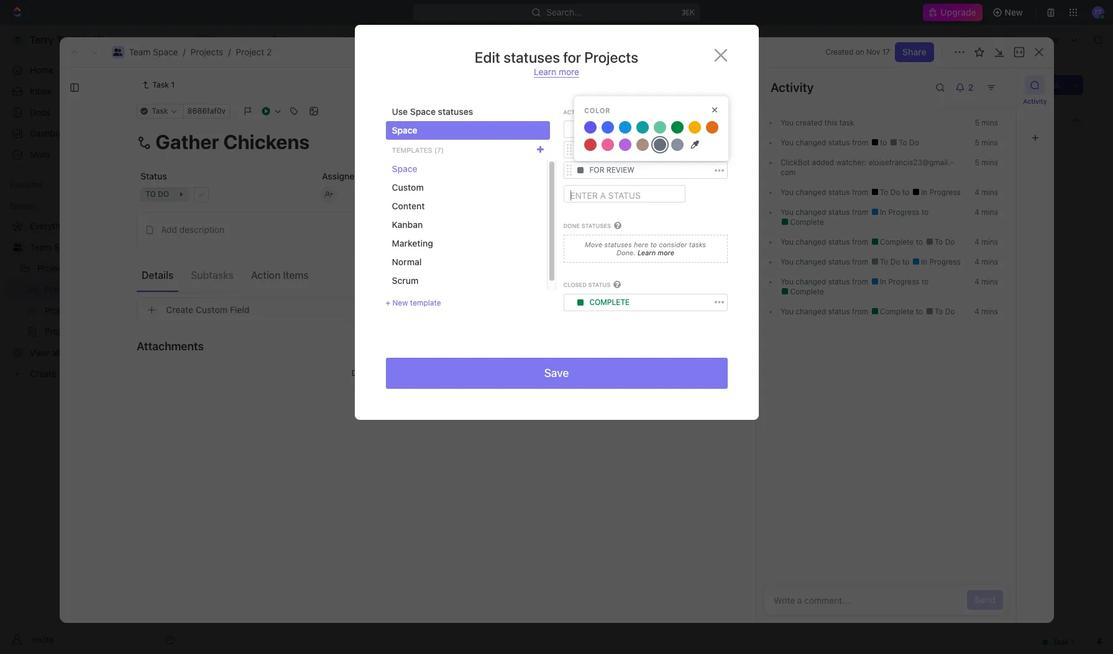 Task type: locate. For each thing, give the bounding box(es) containing it.
more down consider
[[658, 249, 674, 257]]

1 vertical spatial project
[[236, 47, 264, 57]]

add task down task 2
[[250, 259, 287, 269]]

1 vertical spatial 5 mins
[[974, 138, 998, 147]]

add down "calendar" link
[[334, 175, 348, 185]]

team space link
[[193, 32, 261, 47], [129, 47, 178, 57], [30, 237, 178, 257]]

0 vertical spatial learn more link
[[534, 66, 579, 78]]

team space, , element
[[196, 35, 206, 45]]

5 changed from the top
[[795, 257, 826, 267]]

spaces
[[10, 201, 36, 211]]

add task up customize
[[1023, 80, 1061, 90]]

1 down the team space / projects / project 2
[[171, 80, 175, 89]]

activity up customize
[[1023, 98, 1047, 105]]

project 2 link
[[327, 32, 383, 47], [236, 47, 272, 57]]

4 4 from the top
[[974, 257, 979, 267]]

9 mins from the top
[[981, 307, 998, 316]]

0 horizontal spatial team
[[30, 242, 51, 252]]

hide left customize button
[[966, 115, 985, 125]]

3 mins from the top
[[981, 158, 998, 167]]

statuses inside edit statuses for projects learn more
[[504, 48, 560, 66]]

3 status from the top
[[828, 208, 850, 217]]

hide
[[966, 115, 985, 125], [645, 145, 662, 155]]

1 horizontal spatial more
[[658, 249, 674, 257]]

task 2
[[250, 238, 277, 248]]

add task button down task 2
[[245, 257, 292, 272]]

0 vertical spatial statuses
[[504, 48, 560, 66]]

done.
[[616, 249, 636, 257]]

3 5 mins from the top
[[974, 158, 998, 167]]

4 mins from the top
[[981, 188, 998, 197]]

1 vertical spatial 5
[[974, 138, 979, 147]]

8686faf0v button
[[182, 104, 231, 119]]

0 vertical spatial new
[[1005, 7, 1023, 17]]

1 vertical spatial here
[[405, 369, 421, 378]]

details
[[142, 269, 173, 281]]

added watcher:
[[810, 158, 868, 167]]

projects
[[284, 34, 317, 45], [190, 47, 223, 57], [584, 48, 638, 66], [37, 263, 70, 273]]

0 horizontal spatial new
[[392, 298, 408, 308]]

0 vertical spatial share
[[963, 34, 987, 45]]

0 horizontal spatial project
[[236, 47, 264, 57]]

activity up created
[[770, 80, 813, 94]]

1 vertical spatial hide
[[645, 145, 662, 155]]

custom left field
[[196, 305, 228, 315]]

marketing
[[392, 238, 433, 249]]

1 horizontal spatial learn
[[638, 249, 656, 257]]

team
[[209, 34, 230, 45], [129, 47, 151, 57], [30, 242, 51, 252]]

0 vertical spatial here
[[634, 240, 648, 248]]

0 vertical spatial hide
[[966, 115, 985, 125]]

inbox
[[30, 86, 52, 96]]

tasks
[[689, 240, 706, 248]]

items
[[283, 269, 309, 281]]

in progress
[[589, 145, 639, 154], [919, 188, 960, 197], [878, 208, 921, 217], [919, 257, 960, 267], [878, 277, 921, 286]]

1 horizontal spatial new
[[1005, 7, 1023, 17]]

1 right task 2
[[291, 238, 295, 247]]

0 vertical spatial activity
[[770, 80, 813, 94]]

drop
[[352, 369, 369, 378]]

0 vertical spatial add task button
[[1016, 75, 1068, 95]]

home link
[[5, 60, 180, 80]]

added
[[812, 158, 834, 167]]

team right user group icon
[[30, 242, 51, 252]]

0 vertical spatial more
[[559, 66, 579, 77]]

add description button
[[141, 220, 667, 240]]

share right 17
[[902, 47, 926, 57]]

1 horizontal spatial team space
[[209, 34, 258, 45]]

this
[[824, 118, 837, 127]]

from
[[852, 138, 868, 147], [852, 188, 868, 197], [852, 208, 868, 217], [852, 237, 868, 247], [852, 257, 868, 267], [852, 277, 868, 286], [852, 307, 868, 316]]

1 from from the top
[[852, 138, 868, 147]]

new inside edit statuses for projects "dialog"
[[392, 298, 408, 308]]

5 mins
[[974, 118, 998, 127], [974, 138, 998, 147], [974, 158, 998, 167]]

here up learn more
[[634, 240, 648, 248]]

0 vertical spatial 5 mins
[[974, 118, 998, 127]]

assigned
[[322, 171, 360, 181]]

1 horizontal spatial learn more link
[[636, 249, 674, 257]]

space right use
[[410, 106, 436, 117]]

new
[[1005, 7, 1023, 17], [392, 298, 408, 308]]

edit statuses for projects learn more
[[475, 48, 638, 77]]

complete
[[788, 218, 824, 227], [878, 237, 916, 247], [788, 287, 824, 296], [878, 307, 916, 316]]

task down the team space / projects / project 2
[[152, 80, 169, 89]]

2 vertical spatial 5
[[974, 158, 979, 167]]

1 inside button
[[291, 238, 295, 247]]

statuses
[[504, 48, 560, 66], [438, 106, 473, 117], [604, 240, 632, 248]]

6 changed status from from the top
[[793, 277, 870, 286]]

0 vertical spatial 1
[[171, 80, 175, 89]]

team space link inside tree
[[30, 237, 178, 257]]

tree
[[5, 216, 180, 384]]

5
[[974, 118, 979, 127], [974, 138, 979, 147], [974, 158, 979, 167]]

do
[[602, 125, 613, 134], [909, 138, 919, 147], [890, 188, 900, 197], [945, 237, 955, 247], [890, 257, 900, 267], [243, 294, 254, 303], [945, 307, 955, 316]]

assigned to
[[322, 171, 370, 181]]

description
[[179, 224, 224, 235]]

1 horizontal spatial activity
[[1023, 98, 1047, 105]]

1 horizontal spatial hide
[[966, 115, 985, 125]]

new up automations
[[1005, 7, 1023, 17]]

0 vertical spatial team space
[[209, 34, 258, 45]]

0 vertical spatial learn
[[534, 66, 556, 77]]

team space right team space, , "element" at the left top of page
[[209, 34, 258, 45]]

team right user group image
[[129, 47, 151, 57]]

space right user group icon
[[54, 242, 79, 252]]

add task button down "calendar" link
[[319, 173, 372, 188]]

share button down upgrade
[[956, 30, 995, 50]]

2 horizontal spatial statuses
[[604, 240, 632, 248]]

more down for
[[559, 66, 579, 77]]

use
[[392, 106, 408, 117]]

1 vertical spatial activity
[[1023, 98, 1047, 105]]

status
[[828, 138, 850, 147], [828, 188, 850, 197], [828, 208, 850, 217], [828, 237, 850, 247], [828, 257, 850, 267], [828, 277, 850, 286], [828, 307, 850, 316]]

2 changed status from from the top
[[793, 188, 870, 197]]

attachments
[[137, 340, 204, 353]]

new right the +
[[392, 298, 408, 308]]

2 vertical spatial team
[[30, 242, 51, 252]]

in progress inside edit statuses for projects "dialog"
[[589, 145, 639, 154]]

1 vertical spatial statuses
[[438, 106, 473, 117]]

task 1 link
[[137, 78, 180, 93]]

team space
[[209, 34, 258, 45], [30, 242, 79, 252]]

0 horizontal spatial learn more link
[[534, 66, 579, 78]]

1 horizontal spatial add task button
[[319, 173, 372, 188]]

customize button
[[991, 112, 1055, 129]]

add task button up customize
[[1016, 75, 1068, 95]]

1 vertical spatial learn more link
[[636, 249, 674, 257]]

upgrade link
[[923, 4, 982, 21]]

hide up enter a status text field
[[645, 145, 662, 155]]

1 status from the top
[[828, 138, 850, 147]]

0 horizontal spatial custom
[[196, 305, 228, 315]]

custom up content
[[392, 182, 424, 193]]

hide inside dropdown button
[[966, 115, 985, 125]]

1 you from the top
[[780, 118, 793, 127]]

0 horizontal spatial statuses
[[438, 106, 473, 117]]

1 vertical spatial share
[[902, 47, 926, 57]]

2 horizontal spatial team
[[209, 34, 230, 45]]

2 4 mins from the top
[[974, 208, 998, 217]]

inbox link
[[5, 81, 180, 101]]

2 horizontal spatial add task
[[1023, 80, 1061, 90]]

1 vertical spatial new
[[392, 298, 408, 308]]

0 vertical spatial custom
[[392, 182, 424, 193]]

0 horizontal spatial projects link
[[37, 259, 145, 278]]

field
[[230, 305, 250, 315]]

0 vertical spatial 5
[[974, 118, 979, 127]]

statuses right use
[[438, 106, 473, 117]]

1 horizontal spatial team
[[129, 47, 151, 57]]

0 horizontal spatial add task
[[250, 259, 287, 269]]

0 horizontal spatial learn
[[534, 66, 556, 77]]

share button
[[956, 30, 995, 50], [895, 42, 934, 62]]

6 4 mins from the top
[[974, 307, 998, 316]]

hide inside button
[[645, 145, 662, 155]]

add task down 'calendar'
[[334, 175, 367, 185]]

1 4 mins from the top
[[974, 188, 998, 197]]

1 vertical spatial 1
[[291, 238, 295, 247]]

2 vertical spatial statuses
[[604, 240, 632, 248]]

for review
[[589, 166, 634, 175]]

statuses inside move statuses here to consider tasks done.
[[604, 240, 632, 248]]

1 horizontal spatial statuses
[[504, 48, 560, 66]]

2 vertical spatial 5 mins
[[974, 158, 998, 167]]

for
[[563, 48, 581, 66]]

5 for changed status from
[[974, 138, 979, 147]]

add left description
[[161, 224, 177, 235]]

team space right user group icon
[[30, 242, 79, 252]]

task sidebar content section
[[755, 68, 1016, 623]]

2 changed from the top
[[795, 188, 826, 197]]

activity inside task sidebar content section
[[770, 80, 813, 94]]

7 from from the top
[[852, 307, 868, 316]]

1 horizontal spatial 1
[[291, 238, 295, 247]]

0 horizontal spatial project 2 link
[[236, 47, 272, 57]]

in inside edit statuses for projects "dialog"
[[589, 145, 597, 154]]

0 horizontal spatial activity
[[770, 80, 813, 94]]

team space inside 'link'
[[30, 242, 79, 252]]

task sidebar navigation tab list
[[1021, 75, 1049, 148]]

4 status from the top
[[828, 237, 850, 247]]

task down edit task name text field
[[350, 175, 367, 185]]

custom
[[392, 182, 424, 193], [196, 305, 228, 315]]

0 horizontal spatial more
[[559, 66, 579, 77]]

1 horizontal spatial share
[[963, 34, 987, 45]]

6 from from the top
[[852, 277, 868, 286]]

2 5 from the top
[[974, 138, 979, 147]]

3 4 mins from the top
[[974, 237, 998, 247]]

1 5 from the top
[[974, 118, 979, 127]]

projects link
[[268, 32, 320, 47], [190, 47, 223, 57], [37, 259, 145, 278]]

files
[[388, 369, 403, 378]]

0 horizontal spatial here
[[405, 369, 421, 378]]

+ new template
[[386, 298, 441, 308]]

your
[[371, 369, 386, 378]]

action
[[251, 269, 280, 281]]

changed
[[795, 138, 826, 147], [795, 188, 826, 197], [795, 208, 826, 217], [795, 237, 826, 247], [795, 257, 826, 267], [795, 277, 826, 286], [795, 307, 826, 316]]

6 mins from the top
[[981, 237, 998, 247]]

statuses left for
[[504, 48, 560, 66]]

learn more link down consider
[[636, 249, 674, 257]]

1 horizontal spatial project
[[343, 34, 372, 45]]

1 vertical spatial learn
[[638, 249, 656, 257]]

mins
[[981, 118, 998, 127], [981, 138, 998, 147], [981, 158, 998, 167], [981, 188, 998, 197], [981, 208, 998, 217], [981, 237, 998, 247], [981, 257, 998, 267], [981, 277, 998, 286], [981, 307, 998, 316]]

1 vertical spatial add task
[[334, 175, 367, 185]]

tree containing team space
[[5, 216, 180, 384]]

to inside drop your files here to upload
[[423, 369, 430, 378]]

4 mins
[[974, 188, 998, 197], [974, 208, 998, 217], [974, 237, 998, 247], [974, 257, 998, 267], [974, 277, 998, 286], [974, 307, 998, 316]]

1 horizontal spatial here
[[634, 240, 648, 248]]

5 mins for changed status from
[[974, 138, 998, 147]]

0 horizontal spatial share
[[902, 47, 926, 57]]

share button right 17
[[895, 42, 934, 62]]

space inside 'sidebar' navigation
[[54, 242, 79, 252]]

create custom field button
[[137, 298, 671, 323]]

1 horizontal spatial custom
[[392, 182, 424, 193]]

1 vertical spatial team space
[[30, 242, 79, 252]]

team right team space, , "element" at the left top of page
[[209, 34, 230, 45]]

3 changed status from from the top
[[793, 208, 870, 217]]

4 from from the top
[[852, 237, 868, 247]]

1 vertical spatial custom
[[196, 305, 228, 315]]

statuses up done.
[[604, 240, 632, 248]]

custom inside create custom field "button"
[[196, 305, 228, 315]]

learn more link
[[534, 66, 579, 78], [636, 249, 674, 257]]

2 5 mins from the top
[[974, 138, 998, 147]]

1 vertical spatial more
[[658, 249, 674, 257]]

share down upgrade
[[963, 34, 987, 45]]

0 horizontal spatial hide
[[645, 145, 662, 155]]

3 4 from the top
[[974, 237, 979, 247]]

content
[[392, 201, 425, 211]]

1 vertical spatial add task button
[[319, 173, 372, 188]]

learn more link down for
[[534, 66, 579, 78]]

space right team space, , "element" at the left top of page
[[233, 34, 258, 45]]

eloisefrancis23@gmail.
[[868, 158, 953, 167]]

0 horizontal spatial 1
[[171, 80, 175, 89]]

Enter a status text field
[[570, 185, 678, 203]]

8 you from the top
[[780, 307, 793, 316]]

0 horizontal spatial add task button
[[245, 257, 292, 272]]

activity
[[770, 80, 813, 94], [1023, 98, 1047, 105]]

changed status from
[[793, 138, 870, 147], [793, 188, 870, 197], [793, 208, 870, 217], [793, 237, 870, 247], [793, 257, 870, 267], [793, 277, 870, 286], [793, 307, 870, 316]]

use space statuses
[[392, 106, 473, 117]]

add task
[[1023, 80, 1061, 90], [334, 175, 367, 185], [250, 259, 287, 269]]

here right files
[[405, 369, 421, 378]]

3 5 from the top
[[974, 158, 979, 167]]

calendar link
[[315, 112, 354, 129]]

here
[[634, 240, 648, 248], [405, 369, 421, 378]]

2 horizontal spatial add task button
[[1016, 75, 1068, 95]]

+
[[386, 298, 390, 308]]

statuses for edit
[[504, 48, 560, 66]]

task
[[839, 118, 854, 127]]

6 4 from the top
[[974, 307, 979, 316]]

0 horizontal spatial team space
[[30, 242, 79, 252]]



Task type: describe. For each thing, give the bounding box(es) containing it.
assignees
[[518, 145, 555, 155]]

2 4 from the top
[[974, 208, 979, 217]]

gantt link
[[420, 112, 445, 129]]

attachments button
[[137, 331, 671, 361]]

17
[[882, 47, 890, 57]]

to inside move statuses here to consider tasks done.
[[650, 240, 657, 248]]

2 vertical spatial add task
[[250, 259, 287, 269]]

color
[[584, 106, 610, 114]]

5 4 from the top
[[974, 277, 979, 286]]

drop your files here to upload
[[352, 369, 456, 378]]

share for leftmost share button
[[902, 47, 926, 57]]

subtasks
[[191, 269, 234, 281]]

1 changed status from from the top
[[793, 138, 870, 147]]

0 vertical spatial add task
[[1023, 80, 1061, 90]]

task left 1 button at the top of page
[[250, 238, 269, 248]]

board
[[232, 115, 256, 125]]

6 status from the top
[[828, 277, 850, 286]]

⌘k
[[681, 7, 695, 17]]

hide button
[[640, 143, 667, 158]]

list link
[[277, 112, 294, 129]]

5 for added watcher:
[[974, 158, 979, 167]]

5 status from the top
[[828, 257, 850, 267]]

Edit task name text field
[[137, 130, 671, 153]]

favorites button
[[5, 178, 48, 193]]

space down edit task name text field
[[392, 163, 417, 174]]

7 changed status from from the top
[[793, 307, 870, 316]]

created on nov 17
[[826, 47, 890, 57]]

0 horizontal spatial share button
[[895, 42, 934, 62]]

1 changed from the top
[[795, 138, 826, 147]]

created
[[795, 118, 822, 127]]

progress inside edit statuses for projects "dialog"
[[599, 145, 639, 154]]

color options list
[[582, 119, 721, 153]]

5 mins for added watcher:
[[974, 158, 998, 167]]

2 status from the top
[[828, 188, 850, 197]]

4 changed from the top
[[795, 237, 826, 247]]

home
[[30, 65, 54, 75]]

scrum
[[392, 275, 418, 286]]

table
[[377, 115, 399, 125]]

dashboards link
[[5, 124, 180, 144]]

add up customize
[[1023, 80, 1040, 90]]

action items button
[[246, 264, 314, 286]]

1 horizontal spatial project 2 link
[[327, 32, 383, 47]]

5 changed status from from the top
[[793, 257, 870, 267]]

edit
[[475, 48, 500, 66]]

task 1
[[152, 80, 175, 89]]

complete
[[589, 297, 630, 307]]

learn more
[[636, 249, 674, 257]]

upload
[[432, 369, 456, 378]]

2 vertical spatial add task button
[[245, 257, 292, 272]]

com
[[780, 158, 953, 177]]

do inside edit statuses for projects "dialog"
[[602, 125, 613, 134]]

eloisefrancis23@gmail. com
[[780, 158, 953, 177]]

activity inside task sidebar navigation tab list
[[1023, 98, 1047, 105]]

here inside drop your files here to upload
[[405, 369, 421, 378]]

add description
[[161, 224, 224, 235]]

template
[[410, 298, 441, 308]]

upgrade
[[940, 7, 976, 17]]

1 horizontal spatial share button
[[956, 30, 995, 50]]

favorites
[[10, 180, 43, 190]]

7 mins from the top
[[981, 257, 998, 267]]

user group image
[[113, 48, 122, 56]]

board link
[[229, 112, 256, 129]]

3 changed from the top
[[795, 208, 826, 217]]

normal
[[392, 257, 422, 267]]

Search tasks... text field
[[958, 141, 1083, 160]]

nov
[[866, 47, 880, 57]]

search...
[[546, 7, 582, 17]]

2 mins from the top
[[981, 138, 998, 147]]

status
[[140, 171, 167, 181]]

docs link
[[5, 103, 180, 122]]

to do inside edit statuses for projects "dialog"
[[589, 125, 613, 134]]

new inside button
[[1005, 7, 1023, 17]]

watcher:
[[836, 158, 866, 167]]

2 horizontal spatial projects link
[[268, 32, 320, 47]]

action items
[[251, 269, 309, 281]]

subtasks button
[[186, 264, 239, 286]]

team space link for user group image
[[129, 47, 178, 57]]

4 changed status from from the top
[[793, 237, 870, 247]]

automations
[[1006, 34, 1058, 45]]

1 horizontal spatial projects link
[[190, 47, 223, 57]]

edit statuses for projects dialog
[[355, 25, 758, 420]]

1 vertical spatial team
[[129, 47, 151, 57]]

learn inside edit statuses for projects learn more
[[534, 66, 556, 77]]

7 changed from the top
[[795, 307, 826, 316]]

6 you from the top
[[780, 257, 793, 267]]

upload button
[[432, 369, 456, 378]]

7 you from the top
[[780, 277, 793, 286]]

1 5 mins from the top
[[974, 118, 998, 127]]

gantt
[[422, 115, 445, 125]]

team space / projects / project 2
[[129, 47, 272, 57]]

2 you from the top
[[780, 138, 793, 147]]

add inside button
[[161, 224, 177, 235]]

1 4 from the top
[[974, 188, 979, 197]]

8686faf0v
[[187, 106, 226, 116]]

here inside move statuses here to consider tasks done.
[[634, 240, 648, 248]]

projects inside edit statuses for projects learn more
[[584, 48, 638, 66]]

move
[[585, 240, 602, 248]]

create
[[166, 305, 193, 315]]

1 button
[[279, 237, 297, 249]]

calendar
[[317, 115, 354, 125]]

1 mins from the top
[[981, 118, 998, 127]]

1 horizontal spatial add task
[[334, 175, 367, 185]]

3 from from the top
[[852, 208, 868, 217]]

new button
[[987, 2, 1030, 22]]

you created this task
[[780, 118, 854, 127]]

space down use
[[392, 125, 417, 135]]

dropdown menu image
[[577, 167, 583, 174]]

hide button
[[951, 112, 989, 129]]

0 vertical spatial project
[[343, 34, 372, 45]]

4 you from the top
[[780, 208, 793, 217]]

5 mins from the top
[[981, 208, 998, 217]]

kanban
[[392, 219, 423, 230]]

docs
[[30, 107, 50, 117]]

tree inside 'sidebar' navigation
[[5, 216, 180, 384]]

on
[[856, 47, 864, 57]]

8 mins from the top
[[981, 277, 998, 286]]

project 2
[[343, 34, 380, 45]]

for
[[589, 166, 604, 175]]

dashboards
[[30, 128, 78, 139]]

table link
[[375, 112, 399, 129]]

3 you from the top
[[780, 188, 793, 197]]

space up task 1
[[153, 47, 178, 57]]

send
[[974, 595, 995, 605]]

5 4 mins from the top
[[974, 277, 998, 286]]

projects inside 'sidebar' navigation
[[37, 263, 70, 273]]

more inside edit statuses for projects learn more
[[559, 66, 579, 77]]

automations button
[[1000, 30, 1065, 49]]

details button
[[137, 264, 178, 286]]

user group image
[[13, 244, 22, 251]]

create custom field
[[166, 305, 250, 315]]

5 you from the top
[[780, 237, 793, 247]]

consider
[[659, 240, 687, 248]]

move statuses here to consider tasks done.
[[585, 240, 706, 257]]

review
[[606, 166, 634, 175]]

projects link inside tree
[[37, 259, 145, 278]]

custom inside edit statuses for projects "dialog"
[[392, 182, 424, 193]]

add down task 2
[[250, 259, 266, 269]]

6 changed from the top
[[795, 277, 826, 286]]

2 from from the top
[[852, 188, 868, 197]]

sidebar navigation
[[0, 25, 186, 654]]

invite
[[32, 634, 54, 645]]

7 status from the top
[[828, 307, 850, 316]]

5 from from the top
[[852, 257, 868, 267]]

send button
[[967, 590, 1003, 610]]

share for the rightmost share button
[[963, 34, 987, 45]]

statuses for move
[[604, 240, 632, 248]]

team inside 'link'
[[30, 242, 51, 252]]

list
[[279, 115, 294, 125]]

0 vertical spatial team
[[209, 34, 230, 45]]

task down 1 button at the top of page
[[269, 259, 287, 269]]

task up customize
[[1042, 80, 1061, 90]]

assignees button
[[502, 143, 560, 158]]

team space link for user group icon
[[30, 237, 178, 257]]

4 4 mins from the top
[[974, 257, 998, 267]]



Task type: vqa. For each thing, say whether or not it's contained in the screenshot.
right "Enter"
no



